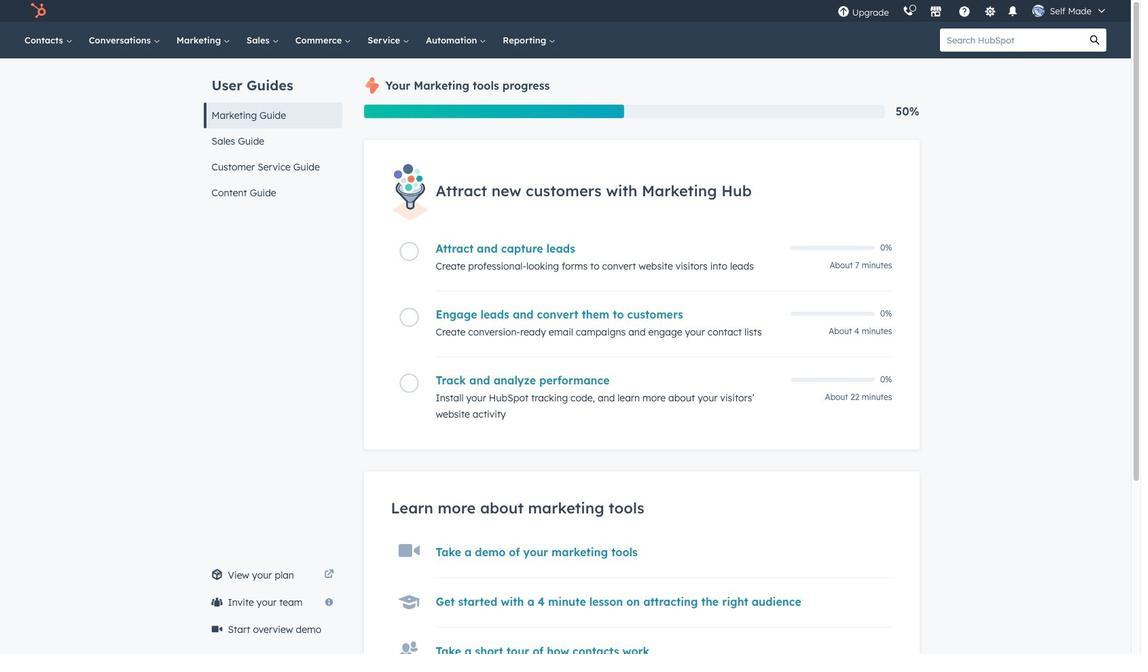 Task type: vqa. For each thing, say whether or not it's contained in the screenshot.
Security link
no



Task type: describe. For each thing, give the bounding box(es) containing it.
link opens in a new window image
[[324, 567, 334, 584]]

Search HubSpot search field
[[940, 29, 1084, 52]]

marketplaces image
[[930, 6, 942, 18]]

link opens in a new window image
[[324, 570, 334, 580]]

ruby anderson image
[[1033, 5, 1045, 17]]



Task type: locate. For each thing, give the bounding box(es) containing it.
progress bar
[[364, 105, 625, 118]]

user guides element
[[204, 58, 342, 206]]

menu
[[831, 0, 1115, 22]]



